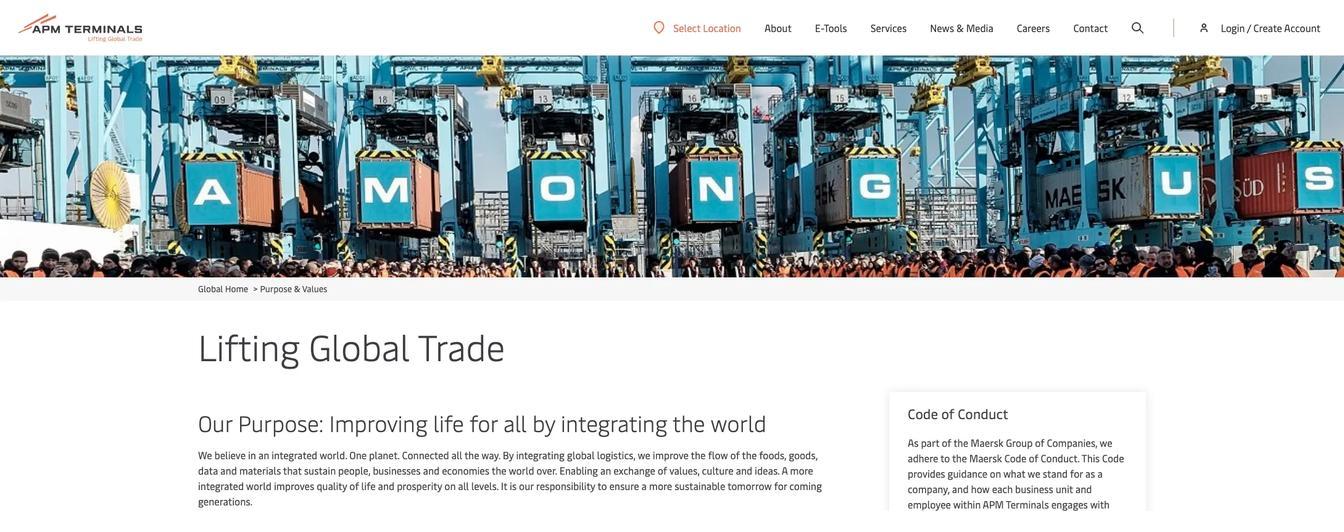 Task type: vqa. For each thing, say whether or not it's contained in the screenshot.
Officer corresponding to Commercial
no



Task type: locate. For each thing, give the bounding box(es) containing it.
code right this
[[1103, 452, 1125, 465]]

on down the economies
[[445, 480, 456, 493]]

a inside as part of the maersk group of companies, we adhere to the maersk code of conduct. this code provides guidance on what we stand for as a company, and how each business unit and employee within apm terminals engages
[[1098, 467, 1103, 481]]

more down goods,
[[790, 464, 814, 478]]

world
[[711, 408, 767, 438], [509, 464, 534, 478], [246, 480, 272, 493]]

>
[[253, 283, 258, 295]]

services button
[[871, 0, 907, 56]]

tomorrow
[[728, 480, 772, 493]]

news
[[931, 21, 954, 35]]

responsibility
[[536, 480, 596, 493]]

1 vertical spatial &
[[294, 283, 301, 295]]

by
[[533, 408, 555, 438]]

planet.
[[369, 449, 400, 462]]

0 vertical spatial &
[[957, 21, 964, 35]]

1 horizontal spatial to
[[941, 452, 950, 465]]

&
[[957, 21, 964, 35], [294, 283, 301, 295]]

integrating
[[561, 408, 668, 438], [516, 449, 565, 462]]

select location button
[[654, 21, 741, 34]]

contact button
[[1074, 0, 1108, 56]]

1 vertical spatial global
[[309, 322, 410, 371]]

about button
[[765, 0, 792, 56]]

code up part
[[908, 405, 938, 424]]

1 horizontal spatial &
[[957, 21, 964, 35]]

values,
[[670, 464, 700, 478]]

each
[[992, 483, 1013, 496]]

all down the economies
[[458, 480, 469, 493]]

connected
[[402, 449, 449, 462]]

improve
[[653, 449, 689, 462]]

to inside as part of the maersk group of companies, we adhere to the maersk code of conduct. this code provides guidance on what we stand for as a company, and how each business unit and employee within apm terminals engages
[[941, 452, 950, 465]]

0 horizontal spatial we
[[638, 449, 651, 462]]

an down logistics,
[[601, 464, 611, 478]]

a
[[1098, 467, 1103, 481], [642, 480, 647, 493]]

1 horizontal spatial a
[[1098, 467, 1103, 481]]

we believe in an integrated world. one planet. connected all the way. by integrating global logistics, we improve the flow of the foods, goods, data and materials that sustain people, businesses and economies the world over. enabling an exchange of values, culture and ideas. a more integrated world improves quality of life and prosperity on all levels. it is our responsibility to ensure a more sustainable tomorrow for coming generations.
[[198, 449, 822, 509]]

an right in
[[259, 449, 269, 462]]

unit
[[1056, 483, 1074, 496]]

2 horizontal spatial for
[[1071, 467, 1083, 481]]

people,
[[338, 464, 371, 478]]

a down exchange
[[642, 480, 647, 493]]

0 vertical spatial global
[[198, 283, 223, 295]]

& left values at left bottom
[[294, 283, 301, 295]]

apm
[[983, 498, 1004, 512]]

1 horizontal spatial for
[[775, 480, 787, 493]]

select
[[674, 21, 701, 34]]

of right part
[[942, 436, 952, 450]]

account
[[1285, 21, 1321, 35]]

global
[[198, 283, 223, 295], [309, 322, 410, 371]]

0 horizontal spatial integrated
[[198, 480, 244, 493]]

a right as
[[1098, 467, 1103, 481]]

we up business
[[1028, 467, 1041, 481]]

world.
[[320, 449, 347, 462]]

apm terminals vado gateway launch image
[[0, 56, 1345, 278]]

1 horizontal spatial an
[[601, 464, 611, 478]]

our
[[519, 480, 534, 493]]

2 vertical spatial all
[[458, 480, 469, 493]]

1 vertical spatial life
[[362, 480, 376, 493]]

that
[[283, 464, 302, 478]]

2 horizontal spatial we
[[1100, 436, 1113, 450]]

create
[[1254, 21, 1283, 35]]

integrating up logistics,
[[561, 408, 668, 438]]

world down materials
[[246, 480, 272, 493]]

0 vertical spatial all
[[504, 408, 527, 438]]

1 horizontal spatial on
[[990, 467, 1001, 481]]

1 horizontal spatial life
[[433, 408, 464, 438]]

0 horizontal spatial for
[[470, 408, 498, 438]]

all left 'by'
[[504, 408, 527, 438]]

0 horizontal spatial a
[[642, 480, 647, 493]]

exchange
[[614, 464, 656, 478]]

0 vertical spatial an
[[259, 449, 269, 462]]

for up way.
[[470, 408, 498, 438]]

more
[[790, 464, 814, 478], [649, 480, 672, 493]]

stand
[[1043, 467, 1068, 481]]

more down values,
[[649, 480, 672, 493]]

for inside as part of the maersk group of companies, we adhere to the maersk code of conduct. this code provides guidance on what we stand for as a company, and how each business unit and employee within apm terminals engages
[[1071, 467, 1083, 481]]

of down people,
[[350, 480, 359, 493]]

our
[[198, 408, 232, 438]]

sustain
[[304, 464, 336, 478]]

select location
[[674, 21, 741, 34]]

ideas.
[[755, 464, 780, 478]]

code up what
[[1005, 452, 1027, 465]]

global
[[567, 449, 595, 462]]

life
[[433, 408, 464, 438], [362, 480, 376, 493]]

life up 'connected'
[[433, 408, 464, 438]]

it
[[501, 480, 508, 493]]

businesses
[[373, 464, 421, 478]]

improves
[[274, 480, 314, 493]]

for left as
[[1071, 467, 1083, 481]]

1 vertical spatial world
[[509, 464, 534, 478]]

location
[[703, 21, 741, 34]]

on up each
[[990, 467, 1001, 481]]

trade
[[418, 322, 505, 371]]

login
[[1221, 21, 1245, 35]]

0 horizontal spatial an
[[259, 449, 269, 462]]

1 horizontal spatial integrated
[[272, 449, 317, 462]]

0 vertical spatial to
[[941, 452, 950, 465]]

0 horizontal spatial world
[[246, 480, 272, 493]]

0 horizontal spatial on
[[445, 480, 456, 493]]

global home > purpose & values
[[198, 283, 328, 295]]

1 vertical spatial to
[[598, 480, 607, 493]]

0 horizontal spatial more
[[649, 480, 672, 493]]

& right news
[[957, 21, 964, 35]]

0 vertical spatial maersk
[[971, 436, 1004, 450]]

global home link
[[198, 283, 248, 295]]

news & media
[[931, 21, 994, 35]]

maersk
[[971, 436, 1004, 450], [970, 452, 1003, 465]]

the left flow
[[691, 449, 706, 462]]

news & media button
[[931, 0, 994, 56]]

a
[[782, 464, 788, 478]]

0 horizontal spatial &
[[294, 283, 301, 295]]

of left conduct
[[942, 405, 955, 424]]

we up this
[[1100, 436, 1113, 450]]

to
[[941, 452, 950, 465], [598, 480, 607, 493]]

and down believe
[[220, 464, 237, 478]]

1 horizontal spatial global
[[309, 322, 410, 371]]

e-
[[815, 21, 824, 35]]

life down people,
[[362, 480, 376, 493]]

coming
[[790, 480, 822, 493]]

the
[[673, 408, 705, 438], [954, 436, 969, 450], [465, 449, 479, 462], [691, 449, 706, 462], [742, 449, 757, 462], [953, 452, 967, 465], [492, 464, 507, 478]]

quality
[[317, 480, 347, 493]]

0 horizontal spatial life
[[362, 480, 376, 493]]

integrated up generations.
[[198, 480, 244, 493]]

integrated
[[272, 449, 317, 462], [198, 480, 244, 493]]

all up the economies
[[452, 449, 462, 462]]

0 horizontal spatial to
[[598, 480, 607, 493]]

0 horizontal spatial global
[[198, 283, 223, 295]]

maersk up guidance
[[970, 452, 1003, 465]]

integrated up that
[[272, 449, 317, 462]]

culture
[[702, 464, 734, 478]]

conduct
[[958, 405, 1009, 424]]

conduct.
[[1041, 452, 1080, 465]]

of right group
[[1035, 436, 1045, 450]]

code
[[908, 405, 938, 424], [1005, 452, 1027, 465], [1103, 452, 1125, 465]]

1 vertical spatial integrating
[[516, 449, 565, 462]]

world up flow
[[711, 408, 767, 438]]

code of conduct
[[908, 405, 1009, 424]]

0 vertical spatial world
[[711, 408, 767, 438]]

to right adhere
[[941, 452, 950, 465]]

the up the economies
[[465, 449, 479, 462]]

to left the 'ensure'
[[598, 480, 607, 493]]

1 horizontal spatial more
[[790, 464, 814, 478]]

e-tools
[[815, 21, 847, 35]]

0 vertical spatial more
[[790, 464, 814, 478]]

world up the our
[[509, 464, 534, 478]]

1 vertical spatial more
[[649, 480, 672, 493]]

flow
[[708, 449, 728, 462]]

of
[[942, 405, 955, 424], [942, 436, 952, 450], [1035, 436, 1045, 450], [731, 449, 740, 462], [1029, 452, 1039, 465], [658, 464, 667, 478], [350, 480, 359, 493]]

2 horizontal spatial code
[[1103, 452, 1125, 465]]

maersk down conduct
[[971, 436, 1004, 450]]

the up it on the left of the page
[[492, 464, 507, 478]]

the down code of conduct
[[954, 436, 969, 450]]

we up exchange
[[638, 449, 651, 462]]

2 horizontal spatial world
[[711, 408, 767, 438]]

services
[[871, 21, 907, 35]]

an
[[259, 449, 269, 462], [601, 464, 611, 478]]

and up the within
[[953, 483, 969, 496]]

integrating up over.
[[516, 449, 565, 462]]

0 vertical spatial integrating
[[561, 408, 668, 438]]

and down businesses
[[378, 480, 395, 493]]

for down 'a'
[[775, 480, 787, 493]]



Task type: describe. For each thing, give the bounding box(es) containing it.
employee
[[908, 498, 951, 512]]

login / create account link
[[1199, 0, 1321, 56]]

generations.
[[198, 495, 253, 509]]

companies,
[[1047, 436, 1098, 450]]

integrating inside we believe in an integrated world. one planet. connected all the way. by integrating global logistics, we improve the flow of the foods, goods, data and materials that sustain people, businesses and economies the world over. enabling an exchange of values, culture and ideas. a more integrated world improves quality of life and prosperity on all levels. it is our responsibility to ensure a more sustainable tomorrow for coming generations.
[[516, 449, 565, 462]]

login / create account
[[1221, 21, 1321, 35]]

over.
[[537, 464, 557, 478]]

careers button
[[1017, 0, 1050, 56]]

media
[[967, 21, 994, 35]]

life inside we believe in an integrated world. one planet. connected all the way. by integrating global logistics, we improve the flow of the foods, goods, data and materials that sustain people, businesses and economies the world over. enabling an exchange of values, culture and ideas. a more integrated world improves quality of life and prosperity on all levels. it is our responsibility to ensure a more sustainable tomorrow for coming generations.
[[362, 480, 376, 493]]

of down improve
[[658, 464, 667, 478]]

& inside popup button
[[957, 21, 964, 35]]

the up guidance
[[953, 452, 967, 465]]

levels.
[[471, 480, 499, 493]]

guidance
[[948, 467, 988, 481]]

purpose
[[260, 283, 292, 295]]

1 vertical spatial all
[[452, 449, 462, 462]]

the left foods,
[[742, 449, 757, 462]]

about
[[765, 21, 792, 35]]

contact
[[1074, 21, 1108, 35]]

and up tomorrow
[[736, 464, 753, 478]]

company,
[[908, 483, 950, 496]]

one
[[350, 449, 367, 462]]

for inside we believe in an integrated world. one planet. connected all the way. by integrating global logistics, we improve the flow of the foods, goods, data and materials that sustain people, businesses and economies the world over. enabling an exchange of values, culture and ideas. a more integrated world improves quality of life and prosperity on all levels. it is our responsibility to ensure a more sustainable tomorrow for coming generations.
[[775, 480, 787, 493]]

prosperity
[[397, 480, 442, 493]]

ensure
[[610, 480, 639, 493]]

way.
[[482, 449, 501, 462]]

we
[[198, 449, 212, 462]]

of down group
[[1029, 452, 1039, 465]]

2 vertical spatial world
[[246, 480, 272, 493]]

1 horizontal spatial code
[[1005, 452, 1027, 465]]

1 horizontal spatial we
[[1028, 467, 1041, 481]]

sustainable
[[675, 480, 726, 493]]

terminals
[[1006, 498, 1049, 512]]

within
[[954, 498, 981, 512]]

to inside we believe in an integrated world. one planet. connected all the way. by integrating global logistics, we improve the flow of the foods, goods, data and materials that sustain people, businesses and economies the world over. enabling an exchange of values, culture and ideas. a more integrated world improves quality of life and prosperity on all levels. it is our responsibility to ensure a more sustainable tomorrow for coming generations.
[[598, 480, 607, 493]]

of right flow
[[731, 449, 740, 462]]

we inside we believe in an integrated world. one planet. connected all the way. by integrating global logistics, we improve the flow of the foods, goods, data and materials that sustain people, businesses and economies the world over. enabling an exchange of values, culture and ideas. a more integrated world improves quality of life and prosperity on all levels. it is our responsibility to ensure a more sustainable tomorrow for coming generations.
[[638, 449, 651, 462]]

part
[[921, 436, 940, 450]]

and down 'connected'
[[423, 464, 440, 478]]

how
[[971, 483, 990, 496]]

engages
[[1052, 498, 1088, 512]]

lifting global trade
[[198, 322, 505, 371]]

as
[[908, 436, 919, 450]]

improving
[[329, 408, 428, 438]]

/
[[1248, 21, 1252, 35]]

on inside we believe in an integrated world. one planet. connected all the way. by integrating global logistics, we improve the flow of the foods, goods, data and materials that sustain people, businesses and economies the world over. enabling an exchange of values, culture and ideas. a more integrated world improves quality of life and prosperity on all levels. it is our responsibility to ensure a more sustainable tomorrow for coming generations.
[[445, 480, 456, 493]]

the up improve
[[673, 408, 705, 438]]

logistics,
[[597, 449, 636, 462]]

business
[[1016, 483, 1054, 496]]

purpose:
[[238, 408, 324, 438]]

materials
[[239, 464, 281, 478]]

believe
[[215, 449, 246, 462]]

by
[[503, 449, 514, 462]]

as part of the maersk group of companies, we adhere to the maersk code of conduct. this code provides guidance on what we stand for as a company, and how each business unit and employee within apm terminals engages 
[[908, 436, 1126, 512]]

this
[[1082, 452, 1100, 465]]

provides
[[908, 467, 946, 481]]

group
[[1006, 436, 1033, 450]]

and down as
[[1076, 483, 1092, 496]]

our purpose: improving life for all by integrating the world
[[198, 408, 767, 438]]

enabling
[[560, 464, 598, 478]]

1 horizontal spatial world
[[509, 464, 534, 478]]

in
[[248, 449, 256, 462]]

home
[[225, 283, 248, 295]]

1 vertical spatial an
[[601, 464, 611, 478]]

0 horizontal spatial code
[[908, 405, 938, 424]]

careers
[[1017, 21, 1050, 35]]

as
[[1086, 467, 1096, 481]]

what
[[1004, 467, 1026, 481]]

e-tools button
[[815, 0, 847, 56]]

foods,
[[759, 449, 787, 462]]

1 vertical spatial integrated
[[198, 480, 244, 493]]

a inside we believe in an integrated world. one planet. connected all the way. by integrating global logistics, we improve the flow of the foods, goods, data and materials that sustain people, businesses and economies the world over. enabling an exchange of values, culture and ideas. a more integrated world improves quality of life and prosperity on all levels. it is our responsibility to ensure a more sustainable tomorrow for coming generations.
[[642, 480, 647, 493]]

economies
[[442, 464, 490, 478]]

is
[[510, 480, 517, 493]]

on inside as part of the maersk group of companies, we adhere to the maersk code of conduct. this code provides guidance on what we stand for as a company, and how each business unit and employee within apm terminals engages
[[990, 467, 1001, 481]]

values
[[302, 283, 328, 295]]

1 vertical spatial maersk
[[970, 452, 1003, 465]]

0 vertical spatial integrated
[[272, 449, 317, 462]]

data
[[198, 464, 218, 478]]

adhere
[[908, 452, 939, 465]]

0 vertical spatial life
[[433, 408, 464, 438]]

lifting
[[198, 322, 300, 371]]



